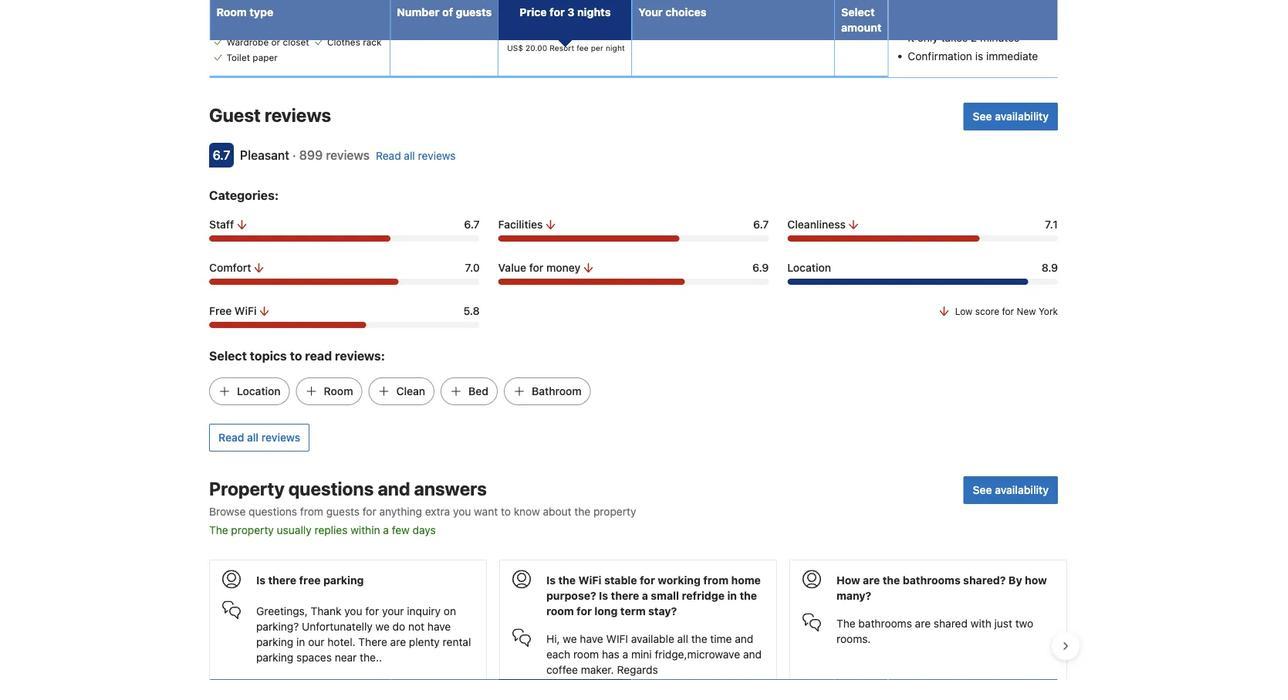 Task type: vqa. For each thing, say whether or not it's contained in the screenshot.


Task type: locate. For each thing, give the bounding box(es) containing it.
purpose?
[[546, 589, 596, 602]]

bathrooms up shared
[[903, 574, 961, 586]]

1 horizontal spatial wifi
[[579, 574, 602, 586]]

1 horizontal spatial 6.7
[[464, 218, 480, 231]]

bathrooms up rooms.
[[859, 617, 912, 630]]

0 vertical spatial location
[[788, 261, 831, 274]]

1 vertical spatial see availability button
[[964, 476, 1058, 504]]

nights
[[577, 6, 611, 19]]

room inside "is the wifi stable for working from home purpose? is there a small refridge in the room for long term stay?"
[[546, 605, 574, 617]]

carousel with cards containing traveller questions and answers region
[[197, 553, 1080, 680]]

money
[[546, 261, 581, 274]]

rooms.
[[837, 632, 871, 645]]

maker.
[[581, 663, 614, 676]]

0 vertical spatial are
[[863, 574, 880, 586]]

1 vertical spatial and
[[735, 632, 754, 645]]

to
[[290, 348, 302, 363], [501, 505, 511, 518]]

in
[[727, 589, 737, 602], [296, 635, 305, 648]]

7.0
[[465, 261, 480, 274]]

toilet
[[227, 52, 250, 62]]

from up refridge
[[703, 574, 729, 586]]

1 vertical spatial read all reviews
[[218, 431, 300, 444]]

value
[[498, 261, 526, 274]]

1 horizontal spatial we
[[563, 632, 577, 645]]

the up purpose?
[[558, 574, 576, 586]]

number of guests
[[397, 6, 492, 19]]

1 vertical spatial parking
[[256, 635, 294, 648]]

and up anything
[[378, 478, 410, 499]]

within
[[351, 524, 380, 536]]

free
[[209, 304, 232, 317]]

score
[[975, 305, 1000, 316]]

the inside hi, we have wifi available all the time and each room has a mini fridge,microwave and coffee maker.  regards
[[691, 632, 708, 645]]

a inside property questions and answers browse questions from guests for anything extra you want to know about the property the property usually replies within a few days
[[383, 524, 389, 536]]

0 horizontal spatial we
[[376, 620, 390, 633]]

1 vertical spatial wifi
[[579, 574, 602, 586]]

0 horizontal spatial read
[[218, 431, 244, 444]]

the right about
[[575, 505, 591, 518]]

the inside how are the bathrooms shared? by how many?
[[883, 574, 900, 586]]

inquiry
[[407, 605, 441, 617]]

6.7 up 6.9
[[753, 218, 769, 231]]

are down do
[[390, 635, 406, 648]]

unfortunatelly
[[302, 620, 373, 633]]

0 vertical spatial bathrooms
[[903, 574, 961, 586]]

0 vertical spatial guests
[[456, 6, 492, 19]]

in inside "is the wifi stable for working from home purpose? is there a small refridge in the room for long term stay?"
[[727, 589, 737, 602]]

1 vertical spatial room
[[573, 648, 599, 661]]

availability for 1st see availability button
[[995, 110, 1049, 123]]

0 vertical spatial from
[[300, 505, 323, 518]]

have
[[428, 620, 451, 633], [580, 632, 603, 645]]

1 vertical spatial in
[[296, 635, 305, 648]]

1 vertical spatial you
[[344, 605, 362, 617]]

0 vertical spatial all
[[404, 149, 415, 162]]

1 horizontal spatial from
[[703, 574, 729, 586]]

1 horizontal spatial is
[[546, 574, 556, 586]]

1 horizontal spatial guests
[[456, 6, 492, 19]]

in down home
[[727, 589, 737, 602]]

1 horizontal spatial are
[[863, 574, 880, 586]]

0 horizontal spatial property
[[231, 524, 274, 536]]

it only takes 2 minutes confirmation is immediate
[[908, 31, 1038, 63]]

room down purpose?
[[546, 605, 574, 617]]

and
[[378, 478, 410, 499], [735, 632, 754, 645], [743, 648, 762, 661]]

coffee
[[546, 663, 578, 676]]

room down read
[[324, 385, 353, 397]]

comfort
[[209, 261, 251, 274]]

0 vertical spatial room
[[546, 605, 574, 617]]

you up unfortunatelly
[[344, 605, 362, 617]]

there
[[268, 574, 297, 586], [611, 589, 639, 602]]

comfort 7.0 meter
[[209, 278, 480, 285]]

0 vertical spatial see availability button
[[964, 102, 1058, 130]]

in left the our
[[296, 635, 305, 648]]

a inside "is the wifi stable for working from home purpose? is there a small refridge in the room for long term stay?"
[[642, 589, 648, 602]]

1 vertical spatial see availability
[[973, 483, 1049, 496]]

we inside hi, we have wifi available all the time and each room has a mini fridge,microwave and coffee maker.  regards
[[563, 632, 577, 645]]

the down the browse
[[209, 524, 228, 536]]

a up term at the bottom of the page
[[642, 589, 648, 602]]

from inside property questions and answers browse questions from guests for anything extra you want to know about the property the property usually replies within a few days
[[300, 505, 323, 518]]

1 vertical spatial select
[[209, 348, 247, 363]]

from for stable
[[703, 574, 729, 586]]

staff 6.7 meter
[[209, 235, 480, 241]]

0 vertical spatial room
[[217, 6, 247, 19]]

not
[[408, 620, 425, 633]]

and right the time
[[735, 632, 754, 645]]

for left the your
[[365, 605, 379, 617]]

two
[[1016, 617, 1034, 630]]

location down topics
[[237, 385, 281, 397]]

0 horizontal spatial guests
[[326, 505, 360, 518]]

2 see from the top
[[973, 483, 992, 496]]

there down stable
[[611, 589, 639, 602]]

2 vertical spatial are
[[390, 635, 406, 648]]

refridge
[[682, 589, 725, 602]]

6.7 up 7.0
[[464, 218, 480, 231]]

see availability for 1st see availability button
[[973, 110, 1049, 123]]

per right tax
[[590, 27, 603, 37]]

0 horizontal spatial us$
[[507, 43, 523, 52]]

us$
[[599, 12, 615, 21], [507, 43, 523, 52]]

browse
[[209, 505, 246, 518]]

room up 'maker.'
[[573, 648, 599, 661]]

property right about
[[594, 505, 636, 518]]

1 see from the top
[[973, 110, 992, 123]]

spaces
[[296, 651, 332, 664]]

0 horizontal spatial have
[[428, 620, 451, 633]]

0 horizontal spatial in
[[296, 635, 305, 648]]

0 horizontal spatial room
[[217, 6, 247, 19]]

fridge,microwave
[[655, 648, 740, 661]]

0 horizontal spatial 6.7
[[213, 148, 230, 162]]

are right how
[[863, 574, 880, 586]]

0 horizontal spatial to
[[290, 348, 302, 363]]

select up the amount
[[841, 6, 875, 19]]

2 vertical spatial a
[[623, 648, 628, 661]]

room
[[546, 605, 574, 617], [573, 648, 599, 661]]

we right hi,
[[563, 632, 577, 645]]

to right want
[[501, 505, 511, 518]]

·
[[293, 148, 296, 162]]

for inside greetings, thank you for your inquiry on parking? unfortunatelly we do not have parking in our hotel.  there are plenty rental parking spaces near the..
[[365, 605, 379, 617]]

alarm clock
[[227, 21, 277, 31]]

hotel.
[[328, 635, 356, 648]]

0 vertical spatial see
[[973, 110, 992, 123]]

read
[[376, 149, 401, 162], [218, 431, 244, 444]]

from inside "is the wifi stable for working from home purpose? is there a small refridge in the room for long term stay?"
[[703, 574, 729, 586]]

0 vertical spatial select
[[841, 6, 875, 19]]

us$ down 3.50
[[507, 43, 523, 52]]

from
[[300, 505, 323, 518], [703, 574, 729, 586]]

bathrooms inside the "the bathrooms are shared with just two rooms."
[[859, 617, 912, 630]]

1 horizontal spatial property
[[594, 505, 636, 518]]

1 horizontal spatial you
[[453, 505, 471, 518]]

a
[[383, 524, 389, 536], [642, 589, 648, 602], [623, 648, 628, 661]]

hi, we have wifi available all the time and each room has a mini fridge,microwave and coffee maker.  regards
[[546, 632, 762, 676]]

1 horizontal spatial room
[[324, 385, 353, 397]]

0 horizontal spatial from
[[300, 505, 323, 518]]

questions up usually
[[249, 505, 297, 518]]

0 horizontal spatial select
[[209, 348, 247, 363]]

guests inside property questions and answers browse questions from guests for anything extra you want to know about the property the property usually replies within a few days
[[326, 505, 360, 518]]

0 vertical spatial to
[[290, 348, 302, 363]]

0 vertical spatial the
[[209, 524, 228, 536]]

1 vertical spatial a
[[642, 589, 648, 602]]

1 horizontal spatial read all reviews
[[376, 149, 456, 162]]

1 vertical spatial see
[[973, 483, 992, 496]]

rated pleasant element
[[240, 148, 289, 162]]

questions
[[288, 478, 374, 499], [249, 505, 297, 518]]

1 horizontal spatial read
[[376, 149, 401, 162]]

toilet paper
[[227, 52, 278, 62]]

know
[[514, 505, 540, 518]]

1 availability from the top
[[995, 110, 1049, 123]]

1 vertical spatial the
[[837, 617, 856, 630]]

guests right of
[[456, 6, 492, 19]]

1 horizontal spatial all
[[404, 149, 415, 162]]

0 horizontal spatial a
[[383, 524, 389, 536]]

0 vertical spatial see availability
[[973, 110, 1049, 123]]

clothes rack
[[327, 36, 382, 47]]

1 horizontal spatial have
[[580, 632, 603, 645]]

clothes
[[327, 36, 360, 47]]

for down purpose?
[[577, 605, 592, 617]]

select amount
[[841, 6, 882, 34]]

1 horizontal spatial there
[[611, 589, 639, 602]]

we left do
[[376, 620, 390, 633]]

you left want
[[453, 505, 471, 518]]

free wifi 5.8 meter
[[209, 322, 480, 328]]

1 vertical spatial to
[[501, 505, 511, 518]]

room up alarm on the top
[[217, 6, 247, 19]]

wardrobe
[[227, 36, 269, 47]]

wifi up purpose?
[[579, 574, 602, 586]]

0 horizontal spatial you
[[344, 605, 362, 617]]

guest reviews
[[209, 104, 331, 126]]

tax
[[576, 27, 588, 37]]

low
[[955, 305, 973, 316]]

room inside hi, we have wifi available all the time and each room has a mini fridge,microwave and coffee maker.  regards
[[573, 648, 599, 661]]

1 horizontal spatial location
[[788, 261, 831, 274]]

1 vertical spatial from
[[703, 574, 729, 586]]

all inside the read all reviews button
[[247, 431, 259, 444]]

small
[[651, 589, 679, 602]]

1 horizontal spatial to
[[501, 505, 511, 518]]

guest
[[209, 104, 261, 126]]

new
[[1017, 305, 1036, 316]]

select left topics
[[209, 348, 247, 363]]

for left "3"
[[550, 6, 565, 19]]

have down on on the left
[[428, 620, 451, 633]]

1 see availability from the top
[[973, 110, 1049, 123]]

1 vertical spatial there
[[611, 589, 639, 602]]

read inside button
[[218, 431, 244, 444]]

wifi
[[606, 632, 628, 645]]

wifi right free
[[235, 304, 257, 317]]

cleanliness
[[788, 218, 846, 231]]

working
[[658, 574, 701, 586]]

3.50
[[507, 27, 524, 37]]

1 vertical spatial questions
[[249, 505, 297, 518]]

questions up replies
[[288, 478, 374, 499]]

is up purpose?
[[546, 574, 556, 586]]

and right fridge,microwave at the bottom right of page
[[743, 648, 762, 661]]

1 vertical spatial availability
[[995, 483, 1049, 496]]

1 vertical spatial bathrooms
[[859, 617, 912, 630]]

is
[[256, 574, 266, 586], [546, 574, 556, 586], [599, 589, 608, 602]]

is up long
[[599, 589, 608, 602]]

for up within
[[363, 505, 376, 518]]

has
[[602, 648, 620, 661]]

read
[[305, 348, 332, 363]]

are left shared
[[915, 617, 931, 630]]

to left read
[[290, 348, 302, 363]]

the right how
[[883, 574, 900, 586]]

reviews:
[[335, 348, 385, 363]]

0 horizontal spatial wifi
[[235, 304, 257, 317]]

long
[[595, 605, 618, 617]]

location down cleanliness
[[788, 261, 831, 274]]

0 horizontal spatial is
[[256, 574, 266, 586]]

availability for 1st see availability button from the bottom
[[995, 483, 1049, 496]]

6.7 down guest
[[213, 148, 230, 162]]

pleasant · 899 reviews
[[240, 148, 370, 162]]

2 vertical spatial and
[[743, 648, 762, 661]]

a left few at left
[[383, 524, 389, 536]]

0 horizontal spatial the
[[209, 524, 228, 536]]

the up rooms.
[[837, 617, 856, 630]]

0 vertical spatial there
[[268, 574, 297, 586]]

see for 1st see availability button from the bottom
[[973, 483, 992, 496]]

or
[[271, 36, 280, 47]]

2 see availability from the top
[[973, 483, 1049, 496]]

are inside greetings, thank you for your inquiry on parking? unfortunatelly we do not have parking in our hotel.  there are plenty rental parking spaces near the..
[[390, 635, 406, 648]]

select inside select amount
[[841, 6, 875, 19]]

1 horizontal spatial select
[[841, 6, 875, 19]]

each
[[546, 648, 571, 661]]

room for room
[[324, 385, 353, 397]]

the up fridge,microwave at the bottom right of page
[[691, 632, 708, 645]]

in for home
[[727, 589, 737, 602]]

us$ up night,
[[599, 12, 615, 21]]

0 vertical spatial in
[[727, 589, 737, 602]]

hairdryer
[[227, 5, 267, 16]]

type
[[249, 6, 273, 19]]

0 horizontal spatial are
[[390, 635, 406, 648]]

guests up replies
[[326, 505, 360, 518]]

1 vertical spatial read
[[218, 431, 244, 444]]

available
[[631, 632, 674, 645]]

is for is the wifi stable for working from home purpose? is there a small refridge in the room for long term stay?
[[546, 574, 556, 586]]

0 vertical spatial questions
[[288, 478, 374, 499]]

takes
[[941, 31, 968, 44]]

0 vertical spatial us$
[[599, 12, 615, 21]]

0 horizontal spatial all
[[247, 431, 259, 444]]

2 see availability button from the top
[[964, 476, 1058, 504]]

1 horizontal spatial a
[[623, 648, 628, 661]]

0 vertical spatial a
[[383, 524, 389, 536]]

stable
[[604, 574, 637, 586]]

in inside greetings, thank you for your inquiry on parking? unfortunatelly we do not have parking in our hotel.  there are plenty rental parking spaces near the..
[[296, 635, 305, 648]]

2 vertical spatial all
[[677, 632, 688, 645]]

a right has at bottom
[[623, 648, 628, 661]]

location
[[788, 261, 831, 274], [237, 385, 281, 397]]

is there free parking
[[256, 574, 364, 586]]

2 availability from the top
[[995, 483, 1049, 496]]

2 horizontal spatial all
[[677, 632, 688, 645]]

there left free at the bottom left of page
[[268, 574, 297, 586]]

0 horizontal spatial location
[[237, 385, 281, 397]]

1 vertical spatial room
[[324, 385, 353, 397]]

property down the browse
[[231, 524, 274, 536]]

bathrooms
[[903, 574, 961, 586], [859, 617, 912, 630]]

are inside how are the bathrooms shared? by how many?
[[863, 574, 880, 586]]

per right "fee"
[[591, 43, 603, 52]]

room
[[217, 6, 247, 19], [324, 385, 353, 397]]

8.9
[[1042, 261, 1058, 274]]

topics
[[250, 348, 287, 363]]

is up greetings,
[[256, 574, 266, 586]]

parking
[[323, 574, 364, 586], [256, 635, 294, 648], [256, 651, 294, 664]]

2 horizontal spatial a
[[642, 589, 648, 602]]

0 vertical spatial you
[[453, 505, 471, 518]]

6.7
[[213, 148, 230, 162], [464, 218, 480, 231], [753, 218, 769, 231]]

have inside hi, we have wifi available all the time and each room has a mini fridge,microwave and coffee maker.  regards
[[580, 632, 603, 645]]

1 vertical spatial are
[[915, 617, 931, 630]]

have up has at bottom
[[580, 632, 603, 645]]

2 horizontal spatial are
[[915, 617, 931, 630]]

0 horizontal spatial read all reviews
[[218, 431, 300, 444]]

from up usually
[[300, 505, 323, 518]]



Task type: describe. For each thing, give the bounding box(es) containing it.
york
[[1039, 305, 1058, 316]]

your
[[639, 6, 663, 19]]

resort
[[550, 43, 574, 52]]

shared?
[[963, 574, 1006, 586]]

minutes
[[980, 31, 1020, 44]]

the inside the "the bathrooms are shared with just two rooms."
[[837, 617, 856, 630]]

room type
[[217, 6, 273, 19]]

0 vertical spatial parking
[[323, 574, 364, 586]]

reviews inside button
[[261, 431, 300, 444]]

0 vertical spatial read all reviews
[[376, 149, 456, 162]]

0 vertical spatial per
[[590, 27, 603, 37]]

channels
[[312, 5, 351, 16]]

the inside property questions and answers browse questions from guests for anything extra you want to know about the property the property usually replies within a few days
[[209, 524, 228, 536]]

from for answers
[[300, 505, 323, 518]]

the bathrooms are shared with just two rooms.
[[837, 617, 1034, 645]]

time
[[710, 632, 732, 645]]

value for money 6.9 meter
[[498, 278, 769, 285]]

many?
[[837, 589, 872, 602]]

read all reviews button
[[209, 424, 310, 451]]

for up small at bottom right
[[640, 574, 655, 586]]

how
[[837, 574, 860, 586]]

5.8
[[464, 304, 480, 317]]

room for room type
[[217, 6, 247, 19]]

cable channels
[[285, 5, 351, 16]]

staff
[[209, 218, 234, 231]]

1 vertical spatial per
[[591, 43, 603, 52]]

your choices
[[639, 6, 707, 19]]

you inside property questions and answers browse questions from guests for anything extra you want to know about the property the property usually replies within a few days
[[453, 505, 471, 518]]

extra
[[425, 505, 450, 518]]

scored 6.7 element
[[209, 143, 234, 167]]

home
[[731, 574, 761, 586]]

899
[[299, 148, 323, 162]]

6.9
[[753, 261, 769, 274]]

2
[[971, 31, 977, 44]]

for inside property questions and answers browse questions from guests for anything extra you want to know about the property the property usually replies within a few days
[[363, 505, 376, 518]]

anything
[[379, 505, 422, 518]]

price
[[520, 6, 547, 19]]

the..
[[360, 651, 382, 664]]

how are the bathrooms shared? by how many?
[[837, 574, 1047, 602]]

bed
[[469, 385, 489, 397]]

fee
[[577, 43, 589, 52]]

night
[[606, 43, 625, 52]]

0 horizontal spatial there
[[268, 574, 297, 586]]

closet
[[283, 36, 309, 47]]

for right value at the top left of page
[[529, 261, 544, 274]]

free
[[299, 574, 321, 586]]

wardrobe or closet
[[227, 36, 309, 47]]

usually
[[277, 524, 312, 536]]

are inside the "the bathrooms are shared with just two rooms."
[[915, 617, 931, 630]]

low score for new york
[[955, 305, 1058, 316]]

select for select amount
[[841, 6, 875, 19]]

on
[[444, 605, 456, 617]]

confirmation
[[908, 50, 973, 63]]

1 vertical spatial property
[[231, 524, 274, 536]]

clean
[[396, 385, 425, 397]]

rental
[[443, 635, 471, 648]]

bathroom
[[532, 385, 582, 397]]

bathrooms inside how are the bathrooms shared? by how many?
[[903, 574, 961, 586]]

for left new
[[1002, 305, 1014, 316]]

and inside property questions and answers browse questions from guests for anything extra you want to know about the property the property usually replies within a few days
[[378, 478, 410, 499]]

it
[[908, 31, 915, 44]]

cleanliness 7.1 meter
[[788, 235, 1058, 241]]

clock
[[254, 21, 277, 31]]

pleasant
[[240, 148, 289, 162]]

days
[[413, 524, 436, 536]]

we inside greetings, thank you for your inquiry on parking? unfortunatelly we do not have parking in our hotel.  there are plenty rental parking spaces near the..
[[376, 620, 390, 633]]

see for 1st see availability button
[[973, 110, 992, 123]]

council
[[547, 27, 574, 37]]

location 8.9 meter
[[788, 278, 1058, 285]]

paper
[[253, 52, 278, 62]]

6.7 inside "element"
[[213, 148, 230, 162]]

1 vertical spatial location
[[237, 385, 281, 397]]

categories:
[[209, 188, 279, 202]]

guest reviews element
[[209, 102, 958, 127]]

few
[[392, 524, 410, 536]]

a inside hi, we have wifi available all the time and each room has a mini fridge,microwave and coffee maker.  regards
[[623, 648, 628, 661]]

1 vertical spatial us$
[[507, 43, 523, 52]]

greetings, thank you for your inquiry on parking? unfortunatelly we do not have parking in our hotel.  there are plenty rental parking spaces near the..
[[256, 605, 471, 664]]

14.75 % tax, us$ 3.50 local council tax per night, us$ 20.00 resort fee per night
[[507, 12, 626, 52]]

have inside greetings, thank you for your inquiry on parking? unfortunatelly we do not have parking in our hotel.  there are plenty rental parking spaces near the..
[[428, 620, 451, 633]]

shared
[[934, 617, 968, 630]]

20.00
[[526, 43, 547, 52]]

0 vertical spatial property
[[594, 505, 636, 518]]

there
[[358, 635, 387, 648]]

see availability for 1st see availability button from the bottom
[[973, 483, 1049, 496]]

the inside property questions and answers browse questions from guests for anything extra you want to know about the property the property usually replies within a few days
[[575, 505, 591, 518]]

plenty
[[409, 635, 440, 648]]

value for money
[[498, 261, 581, 274]]

3
[[568, 6, 575, 19]]

14.75
[[549, 12, 569, 21]]

all inside hi, we have wifi available all the time and each room has a mini fridge,microwave and coffee maker.  regards
[[677, 632, 688, 645]]

2 vertical spatial parking
[[256, 651, 294, 664]]

just
[[995, 617, 1013, 630]]

there inside "is the wifi stable for working from home purpose? is there a small refridge in the room for long term stay?"
[[611, 589, 639, 602]]

with
[[971, 617, 992, 630]]

our
[[308, 635, 325, 648]]

6.7 for staff
[[464, 218, 480, 231]]

select for select topics to read reviews:
[[209, 348, 247, 363]]

select topics to read reviews:
[[209, 348, 385, 363]]

0 vertical spatial read
[[376, 149, 401, 162]]

wifi inside "is the wifi stable for working from home purpose? is there a small refridge in the room for long term stay?"
[[579, 574, 602, 586]]

the down home
[[740, 589, 757, 602]]

free wifi
[[209, 304, 257, 317]]

6.7 for facilities
[[753, 218, 769, 231]]

mini
[[631, 648, 652, 661]]

2 horizontal spatial is
[[599, 589, 608, 602]]

to inside property questions and answers browse questions from guests for anything extra you want to know about the property the property usually replies within a few days
[[501, 505, 511, 518]]

term
[[620, 605, 646, 617]]

review categories element
[[209, 186, 279, 204]]

read all reviews inside button
[[218, 431, 300, 444]]

facilities 6.7 meter
[[498, 235, 769, 241]]

1 see availability button from the top
[[964, 102, 1058, 130]]

alarm
[[227, 21, 252, 31]]

excluded:
[[507, 12, 547, 21]]

want
[[474, 505, 498, 518]]

amount
[[841, 21, 882, 34]]

local
[[526, 27, 544, 37]]

is
[[975, 50, 984, 63]]

1 horizontal spatial us$
[[599, 12, 615, 21]]

is the wifi stable for working from home purpose? is there a small refridge in the room for long term stay?
[[546, 574, 761, 617]]

rack
[[363, 36, 382, 47]]

is for is there free parking
[[256, 574, 266, 586]]

in for parking?
[[296, 635, 305, 648]]

property questions and answers browse questions from guests for anything extra you want to know about the property the property usually replies within a few days
[[209, 478, 636, 536]]

you inside greetings, thank you for your inquiry on parking? unfortunatelly we do not have parking in our hotel.  there are plenty rental parking spaces near the..
[[344, 605, 362, 617]]



